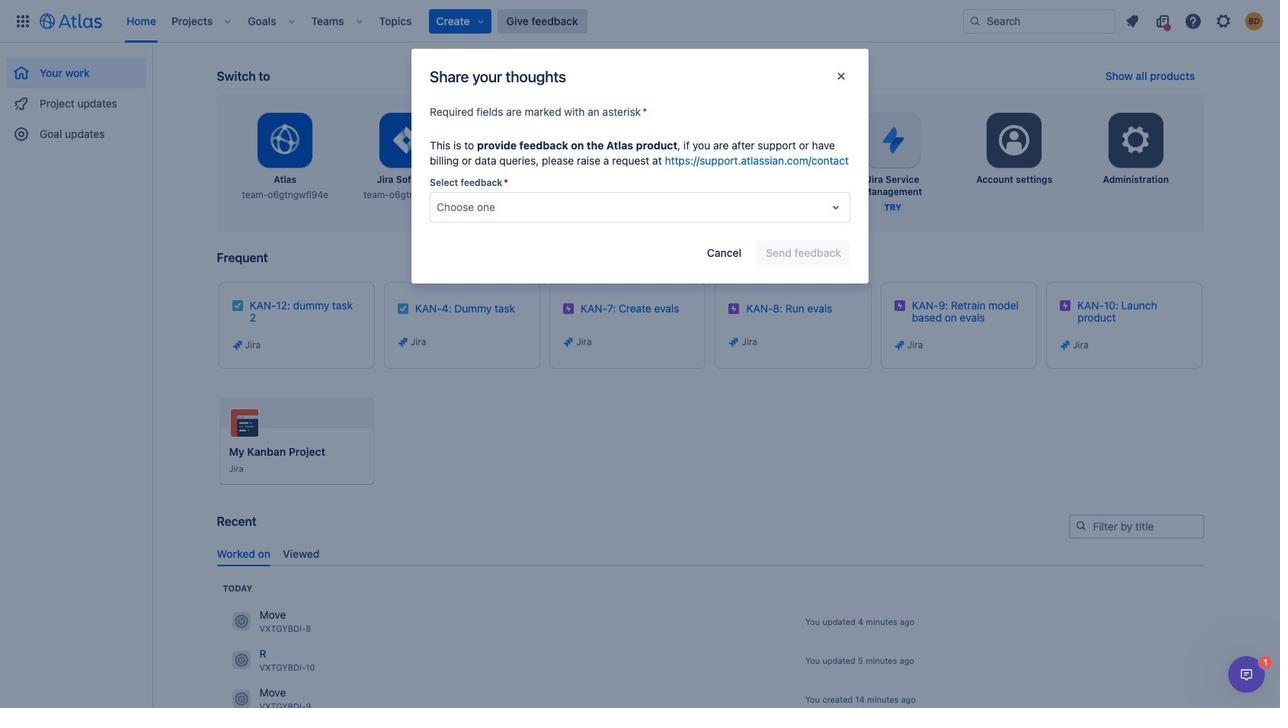 Task type: locate. For each thing, give the bounding box(es) containing it.
search image
[[970, 15, 982, 27]]

heading
[[223, 582, 253, 594]]

banner
[[0, 0, 1281, 43]]

None search field
[[964, 9, 1116, 33]]

jira image
[[563, 336, 575, 348], [563, 336, 575, 348], [728, 336, 741, 348], [231, 339, 244, 351], [231, 339, 244, 351], [1060, 339, 1072, 351], [1060, 339, 1072, 351]]

tab list
[[211, 541, 1211, 566]]

1 vertical spatial townsquare image
[[232, 690, 250, 708]]

group
[[6, 43, 146, 154]]

0 vertical spatial townsquare image
[[232, 651, 250, 670]]

townsquare image
[[232, 651, 250, 670], [232, 690, 250, 708]]

jira image
[[397, 336, 409, 348], [397, 336, 409, 348], [728, 336, 741, 348], [894, 339, 906, 351], [894, 339, 906, 351]]

2 townsquare image from the top
[[232, 690, 250, 708]]

None text field
[[437, 200, 440, 215]]

Search field
[[964, 9, 1116, 33]]

top element
[[9, 0, 964, 42]]

open image
[[827, 198, 845, 216]]



Task type: vqa. For each thing, say whether or not it's contained in the screenshot.
Close Modal IMAGE
yes



Task type: describe. For each thing, give the bounding box(es) containing it.
Filter by title field
[[1071, 516, 1203, 537]]

help image
[[1185, 12, 1203, 30]]

settings image
[[1118, 122, 1155, 159]]

townsquare image
[[232, 612, 250, 631]]

settings image
[[997, 122, 1033, 159]]

search image
[[1075, 520, 1087, 532]]

1 townsquare image from the top
[[232, 651, 250, 670]]

close modal image
[[832, 67, 851, 85]]



